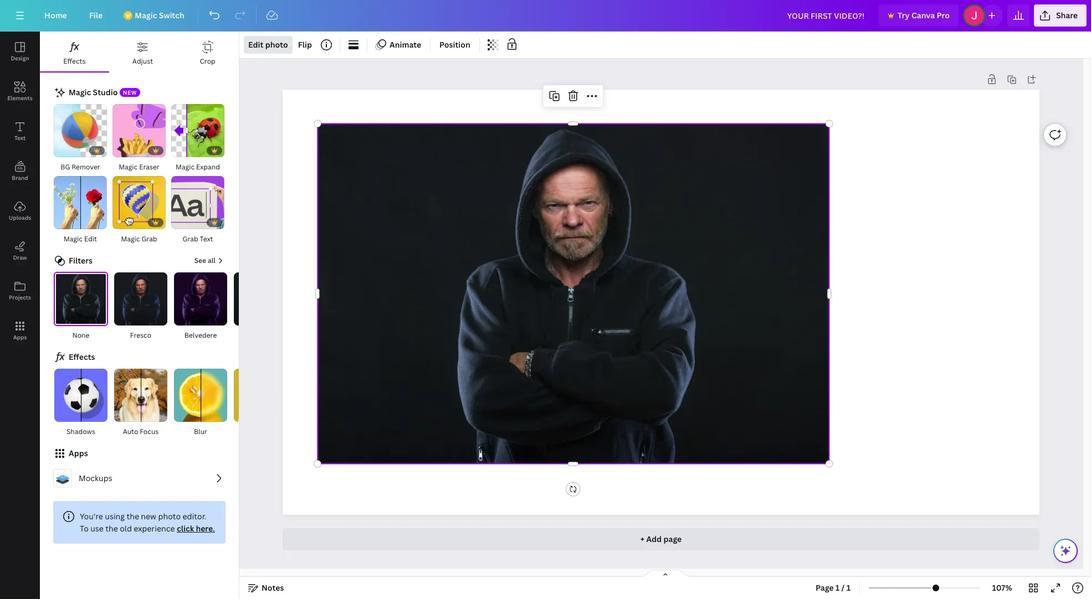 Task type: describe. For each thing, give the bounding box(es) containing it.
magic eraser
[[119, 162, 160, 172]]

expand
[[196, 162, 220, 172]]

design button
[[0, 32, 40, 72]]

page 1 / 1
[[816, 583, 851, 594]]

show pages image
[[639, 570, 692, 579]]

magic grab button
[[112, 176, 166, 246]]

grab inside button
[[142, 235, 157, 244]]

position button
[[435, 36, 475, 54]]

edit inside button
[[84, 235, 97, 244]]

new
[[123, 89, 137, 97]]

click here. button
[[177, 524, 215, 535]]

you're
[[80, 512, 103, 522]]

elements button
[[0, 72, 40, 111]]

see all button
[[193, 255, 226, 268]]

shadows button
[[53, 369, 109, 439]]

animate button
[[372, 36, 426, 54]]

position
[[440, 39, 471, 50]]

magic for magic switch
[[135, 10, 157, 21]]

share
[[1057, 10, 1078, 21]]

brand button
[[0, 151, 40, 191]]

+ add page button
[[283, 529, 1040, 551]]

bg remover
[[61, 162, 100, 172]]

belvedere
[[184, 331, 217, 341]]

edit photo
[[248, 39, 288, 50]]

shadows
[[67, 428, 95, 437]]

file
[[89, 10, 103, 21]]

+
[[641, 534, 645, 545]]

/
[[842, 583, 845, 594]]

studio
[[93, 87, 118, 98]]

click
[[177, 524, 194, 535]]

all
[[208, 256, 216, 266]]

auto focus
[[123, 428, 159, 437]]

bg remover button
[[53, 104, 108, 174]]

home link
[[35, 4, 76, 27]]

uploads button
[[0, 191, 40, 231]]

design
[[11, 54, 29, 62]]

draw
[[13, 254, 27, 262]]

filters
[[69, 256, 93, 266]]

magic for magic studio new
[[69, 87, 91, 98]]

notes
[[262, 583, 284, 594]]

animate
[[390, 39, 421, 50]]

add
[[647, 534, 662, 545]]

here.
[[196, 524, 215, 535]]

apps inside button
[[13, 334, 27, 342]]

focus
[[140, 428, 159, 437]]

1 vertical spatial the
[[106, 524, 118, 535]]

switch
[[159, 10, 184, 21]]

flip button
[[294, 36, 317, 54]]

use
[[91, 524, 104, 535]]

canva assistant image
[[1060, 545, 1073, 558]]

crop button
[[176, 32, 239, 72]]

blur button
[[173, 369, 228, 439]]

magic switch
[[135, 10, 184, 21]]

remover
[[72, 162, 100, 172]]

1 vertical spatial apps
[[69, 449, 88, 459]]

adjust button
[[109, 32, 176, 72]]

mockups button
[[49, 465, 230, 493]]

text button
[[0, 111, 40, 151]]

pro
[[937, 10, 950, 21]]

projects button
[[0, 271, 40, 311]]

magic edit button
[[53, 176, 108, 246]]

magic expand
[[176, 162, 220, 172]]

photo inside you're using the new photo editor. to use the old experience
[[158, 512, 181, 522]]

+ add page
[[641, 534, 682, 545]]

magic grab
[[121, 235, 157, 244]]

to
[[80, 524, 89, 535]]

elements
[[7, 94, 33, 102]]

magic expand button
[[171, 104, 225, 174]]

magic for magic expand
[[176, 162, 195, 172]]

none
[[72, 331, 90, 341]]

page
[[664, 534, 682, 545]]

experience
[[134, 524, 175, 535]]

try
[[898, 10, 910, 21]]



Task type: locate. For each thing, give the bounding box(es) containing it.
1 horizontal spatial photo
[[265, 39, 288, 50]]

magic left expand
[[176, 162, 195, 172]]

magic inside button
[[119, 162, 138, 172]]

1 horizontal spatial 1
[[847, 583, 851, 594]]

0 horizontal spatial 1
[[836, 583, 840, 594]]

fresco button
[[113, 272, 169, 342]]

0 horizontal spatial photo
[[158, 512, 181, 522]]

see all
[[194, 256, 216, 266]]

magic eraser button
[[112, 104, 166, 174]]

editor.
[[183, 512, 207, 522]]

bg
[[61, 162, 70, 172]]

1 right /
[[847, 583, 851, 594]]

magic left eraser
[[119, 162, 138, 172]]

none button
[[53, 272, 109, 342]]

grab inside button
[[183, 235, 198, 244]]

magic up filters
[[64, 235, 83, 244]]

0 vertical spatial edit
[[248, 39, 264, 50]]

Design title text field
[[779, 4, 875, 27]]

text up brand button
[[14, 134, 26, 142]]

photo inside dropdown button
[[265, 39, 288, 50]]

click here.
[[177, 524, 215, 535]]

apps down projects
[[13, 334, 27, 342]]

0 vertical spatial the
[[127, 512, 139, 522]]

2 1 from the left
[[847, 583, 851, 594]]

0 vertical spatial photo
[[265, 39, 288, 50]]

magic left studio
[[69, 87, 91, 98]]

0 horizontal spatial the
[[106, 524, 118, 535]]

0 horizontal spatial grab
[[142, 235, 157, 244]]

0 horizontal spatial apps
[[13, 334, 27, 342]]

eraser
[[139, 162, 160, 172]]

draw button
[[0, 231, 40, 271]]

effects
[[63, 57, 86, 66], [69, 352, 95, 363]]

side panel tab list
[[0, 32, 40, 351]]

0 vertical spatial effects
[[63, 57, 86, 66]]

1 vertical spatial photo
[[158, 512, 181, 522]]

1 left /
[[836, 583, 840, 594]]

blur
[[194, 428, 207, 437]]

effects inside 'button'
[[63, 57, 86, 66]]

try canva pro button
[[879, 4, 959, 27]]

0 vertical spatial text
[[14, 134, 26, 142]]

edit photo button
[[244, 36, 293, 54]]

text
[[14, 134, 26, 142], [200, 235, 213, 244]]

try canva pro
[[898, 10, 950, 21]]

share button
[[1035, 4, 1087, 27]]

text up see all
[[200, 235, 213, 244]]

auto
[[123, 428, 138, 437]]

mockups
[[79, 474, 112, 484]]

effects button
[[40, 32, 109, 72]]

1 horizontal spatial grab
[[183, 235, 198, 244]]

notes button
[[244, 580, 289, 598]]

apps
[[13, 334, 27, 342], [69, 449, 88, 459]]

the down using
[[106, 524, 118, 535]]

grab up see in the left top of the page
[[183, 235, 198, 244]]

you're using the new photo editor. to use the old experience
[[80, 512, 207, 535]]

main menu bar
[[0, 0, 1092, 32]]

edit inside dropdown button
[[248, 39, 264, 50]]

magic inside magic expand button
[[176, 162, 195, 172]]

the up old at the left bottom of page
[[127, 512, 139, 522]]

effects up magic studio new
[[63, 57, 86, 66]]

projects
[[9, 294, 31, 302]]

file button
[[80, 4, 112, 27]]

apps down shadows
[[69, 449, 88, 459]]

grab left grab text
[[142, 235, 157, 244]]

1 horizontal spatial edit
[[248, 39, 264, 50]]

1 horizontal spatial text
[[200, 235, 213, 244]]

1 horizontal spatial apps
[[69, 449, 88, 459]]

107%
[[993, 583, 1013, 594]]

photo
[[265, 39, 288, 50], [158, 512, 181, 522]]

magic inside magic edit button
[[64, 235, 83, 244]]

flip
[[298, 39, 312, 50]]

edit right crop button on the top
[[248, 39, 264, 50]]

brand
[[12, 174, 28, 182]]

home
[[44, 10, 67, 21]]

new
[[141, 512, 156, 522]]

1 vertical spatial text
[[200, 235, 213, 244]]

magic for magic grab
[[121, 235, 140, 244]]

adjust
[[132, 57, 153, 66]]

1 grab from the left
[[142, 235, 157, 244]]

uploads
[[9, 214, 31, 222]]

text inside button
[[200, 235, 213, 244]]

magic right magic edit
[[121, 235, 140, 244]]

photo up 'experience' on the left bottom
[[158, 512, 181, 522]]

crop
[[200, 57, 216, 66]]

grab text
[[183, 235, 213, 244]]

0 horizontal spatial edit
[[84, 235, 97, 244]]

see
[[194, 256, 206, 266]]

grab
[[142, 235, 157, 244], [183, 235, 198, 244]]

edit up filters
[[84, 235, 97, 244]]

1 horizontal spatial the
[[127, 512, 139, 522]]

magic inside magic grab button
[[121, 235, 140, 244]]

magic edit
[[64, 235, 97, 244]]

grab text button
[[171, 176, 225, 246]]

belvedere button
[[173, 272, 228, 342]]

old
[[120, 524, 132, 535]]

canva
[[912, 10, 935, 21]]

using
[[105, 512, 125, 522]]

magic for magic eraser
[[119, 162, 138, 172]]

1 vertical spatial effects
[[69, 352, 95, 363]]

1 1 from the left
[[836, 583, 840, 594]]

1 vertical spatial edit
[[84, 235, 97, 244]]

text inside button
[[14, 134, 26, 142]]

magic for magic edit
[[64, 235, 83, 244]]

107% button
[[985, 580, 1021, 598]]

apps button
[[0, 311, 40, 351]]

page
[[816, 583, 834, 594]]

magic switch button
[[116, 4, 193, 27]]

auto focus button
[[113, 369, 169, 439]]

photo left flip
[[265, 39, 288, 50]]

effects down none
[[69, 352, 95, 363]]

magic inside magic switch button
[[135, 10, 157, 21]]

0 horizontal spatial text
[[14, 134, 26, 142]]

0 vertical spatial apps
[[13, 334, 27, 342]]

magic left switch
[[135, 10, 157, 21]]

magic
[[135, 10, 157, 21], [69, 87, 91, 98], [119, 162, 138, 172], [176, 162, 195, 172], [64, 235, 83, 244], [121, 235, 140, 244]]

edit
[[248, 39, 264, 50], [84, 235, 97, 244]]

fresco
[[130, 331, 151, 341]]

magic studio new
[[69, 87, 137, 98]]

2 grab from the left
[[183, 235, 198, 244]]



Task type: vqa. For each thing, say whether or not it's contained in the screenshot.
"Neon"
no



